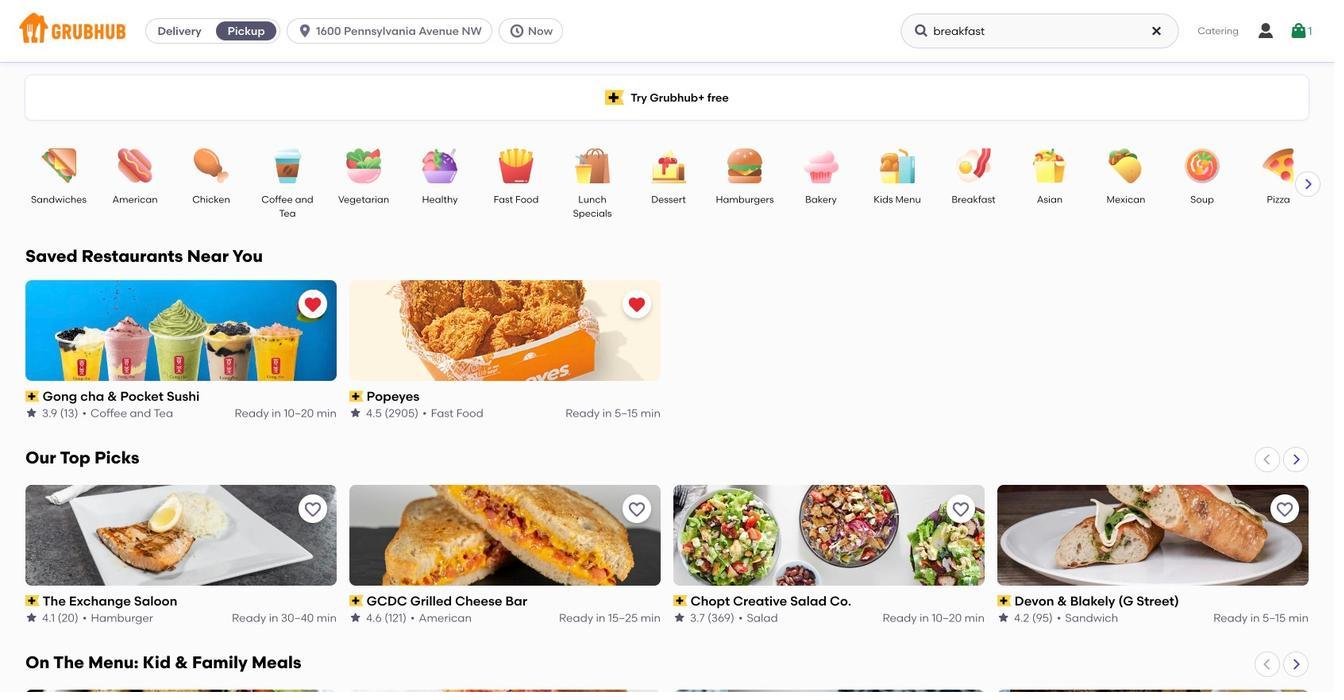 Task type: describe. For each thing, give the bounding box(es) containing it.
star icon image for the exchange saloon logo
[[25, 612, 38, 625]]

popeyes logo image
[[349, 280, 661, 381]]

breakfast image
[[946, 148, 1001, 183]]

star icon image for gcdc grilled cheese bar logo
[[349, 612, 362, 625]]

mexican image
[[1098, 148, 1154, 183]]

subscription pass image for star icon associated with the exchange saloon logo
[[25, 596, 39, 607]]

coffee and tea image
[[260, 148, 315, 183]]

2 svg image from the left
[[913, 23, 929, 39]]

the exchange saloon logo image
[[25, 485, 337, 586]]

jerks of the caribbean logo image
[[997, 690, 1309, 692]]

soup image
[[1174, 148, 1230, 183]]

2 vertical spatial caret right icon image
[[1290, 658, 1302, 671]]

dolcezza gelato logo image
[[673, 690, 985, 692]]

caret left icon image for the bottom caret right icon
[[1261, 658, 1274, 671]]

chopt creative salad co. logo image
[[673, 485, 985, 586]]

asian image
[[1022, 148, 1078, 183]]

chicken image
[[183, 148, 239, 183]]

lunch specials image
[[565, 148, 620, 183]]

sandwiches image
[[31, 148, 87, 183]]

subscription pass image for gcdc grilled cheese bar logo star icon
[[349, 596, 363, 607]]

gong cha & pocket sushi logo image
[[25, 280, 337, 381]]

fast food image
[[488, 148, 544, 183]]

1 svg image from the left
[[509, 23, 525, 39]]



Task type: vqa. For each thing, say whether or not it's contained in the screenshot.
applewood
no



Task type: locate. For each thing, give the bounding box(es) containing it.
star icon image
[[25, 407, 38, 420], [349, 407, 362, 420], [25, 612, 38, 625], [349, 612, 362, 625], [673, 612, 686, 625], [997, 612, 1010, 625]]

mason's famous lobster rolls logo image
[[349, 690, 661, 692]]

caret right icon image
[[1302, 178, 1314, 191], [1290, 453, 1302, 466], [1290, 658, 1302, 671]]

subscription pass image
[[25, 391, 39, 402], [673, 596, 687, 607]]

kids menu image
[[870, 148, 925, 183]]

subscription pass image for star icon related to gong cha & pocket sushi logo in the left of the page
[[25, 391, 39, 402]]

pizza image
[[1251, 148, 1306, 183]]

grubhub plus flag logo image
[[605, 90, 624, 105]]

subscription pass image for popeyes logo star icon
[[349, 391, 363, 402]]

0 horizontal spatial svg image
[[509, 23, 525, 39]]

svg image
[[1256, 21, 1275, 40], [1289, 21, 1308, 40], [297, 23, 313, 39], [1150, 25, 1163, 37]]

bakery image
[[793, 148, 849, 183]]

vegetarian image
[[336, 148, 391, 183]]

1 vertical spatial caret left icon image
[[1261, 658, 1274, 671]]

subscription pass image for the chopt creative salad co. logo's star icon
[[673, 596, 687, 607]]

2 caret left icon image from the top
[[1261, 658, 1274, 671]]

healthy image
[[412, 148, 468, 183]]

caret left icon image for caret right icon to the middle
[[1261, 453, 1274, 466]]

american image
[[107, 148, 163, 183]]

gcdc grilled cheese bar logo image
[[349, 485, 661, 586]]

caret left icon image
[[1261, 453, 1274, 466], [1261, 658, 1274, 671]]

1 vertical spatial caret right icon image
[[1290, 453, 1302, 466]]

0 horizontal spatial subscription pass image
[[25, 391, 39, 402]]

1 horizontal spatial subscription pass image
[[673, 596, 687, 607]]

city tap house dupont circle logo image
[[25, 690, 337, 692]]

1 vertical spatial subscription pass image
[[673, 596, 687, 607]]

star icon image for the chopt creative salad co. logo
[[673, 612, 686, 625]]

star icon image for gong cha & pocket sushi logo in the left of the page
[[25, 407, 38, 420]]

main navigation navigation
[[0, 0, 1334, 62]]

0 vertical spatial caret right icon image
[[1302, 178, 1314, 191]]

subscription pass image
[[349, 391, 363, 402], [25, 596, 39, 607], [349, 596, 363, 607], [997, 596, 1011, 607]]

Search for food, convenience, alcohol... search field
[[901, 13, 1179, 48]]

star icon image for popeyes logo
[[349, 407, 362, 420]]

0 vertical spatial subscription pass image
[[25, 391, 39, 402]]

dessert image
[[641, 148, 696, 183]]

hamburgers image
[[717, 148, 773, 183]]

1 horizontal spatial svg image
[[913, 23, 929, 39]]

1 caret left icon image from the top
[[1261, 453, 1274, 466]]

svg image
[[509, 23, 525, 39], [913, 23, 929, 39]]

0 vertical spatial caret left icon image
[[1261, 453, 1274, 466]]



